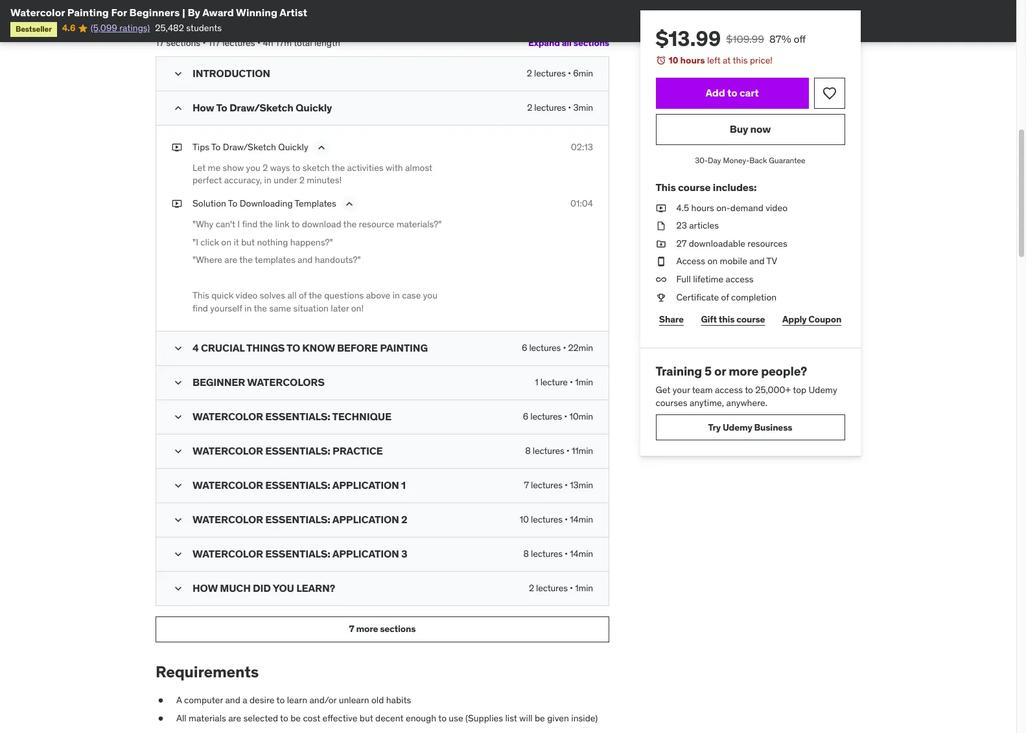 Task type: describe. For each thing, give the bounding box(es) containing it.
know
[[302, 341, 335, 354]]

the left link
[[260, 218, 273, 230]]

0 vertical spatial this
[[733, 54, 748, 66]]

alarm image
[[656, 55, 666, 65]]

draw/sketch for tips
[[223, 141, 276, 153]]

try udemy business
[[708, 422, 793, 433]]

demand
[[731, 202, 764, 214]]

watercolor essentials:  application 2
[[193, 513, 407, 526]]

• for how much did you learn?
[[570, 582, 573, 594]]

1 essentials: from the top
[[265, 410, 330, 423]]

this course includes:
[[656, 181, 757, 194]]

1 vertical spatial 1
[[401, 479, 406, 492]]

7 for 7 lectures • 13min
[[524, 479, 529, 491]]

to inside training 5 or more people? get your team access to 25,000+ top udemy courses anytime, anywhere.
[[745, 384, 753, 396]]

1min for beginner watercolors
[[575, 376, 593, 388]]

11min
[[572, 445, 593, 457]]

mobile
[[720, 256, 748, 267]]

under
[[274, 175, 297, 186]]

quickly for tips to draw/sketch quickly
[[278, 141, 308, 153]]

• for watercolor essentials: technique
[[564, 411, 567, 422]]

01:04
[[570, 198, 593, 209]]

xsmall image for a computer and a desire to learn and/or unlearn old habits
[[156, 695, 166, 708]]

22min
[[568, 342, 593, 354]]

course
[[156, 0, 207, 20]]

0 horizontal spatial and
[[225, 695, 240, 707]]

2 lectures • 1min
[[529, 582, 593, 594]]

(5,099
[[91, 22, 117, 34]]

small image for 4 crucial things to know before painting
[[172, 342, 185, 355]]

3min
[[573, 102, 593, 113]]

small image for how much did you learn?
[[172, 582, 185, 595]]

to
[[287, 341, 300, 354]]

1 horizontal spatial 1
[[535, 376, 538, 388]]

2 horizontal spatial in
[[393, 290, 400, 302]]

2 right under
[[299, 175, 305, 186]]

xsmall image left tips
[[172, 141, 182, 154]]

0 horizontal spatial course
[[678, 181, 711, 194]]

2 left ways
[[263, 162, 268, 174]]

tv
[[767, 256, 778, 267]]

6 for watercolor essentials: technique
[[523, 411, 528, 422]]

downloadable
[[689, 238, 746, 249]]

try udemy business link
[[656, 415, 845, 441]]

lectures for watercolor essentials: application 1
[[531, 479, 563, 491]]

solves
[[260, 290, 285, 302]]

lectures for watercolor essentials:  application 2
[[531, 514, 563, 525]]

team
[[692, 384, 713, 396]]

you inside let me show you 2 ways to sketch the activities with almost perfect accuracy, in under 2 minutes!
[[246, 162, 260, 174]]

people?
[[761, 364, 807, 379]]

"i
[[193, 236, 198, 248]]

(supplies
[[465, 713, 503, 725]]

1 horizontal spatial of
[[721, 291, 729, 303]]

award
[[202, 6, 234, 19]]

to left "use"
[[438, 713, 447, 725]]

and/or
[[309, 695, 337, 707]]

the down hide lecture description image
[[343, 218, 357, 230]]

templates
[[295, 198, 336, 209]]

length
[[314, 37, 340, 49]]

watercolor for watercolor essentials: application 3
[[193, 547, 263, 560]]

list
[[505, 713, 517, 725]]

"why can't i find the link to download the resource materials?" "i click on it but nothing happens?" "where are the templates and handouts?"
[[193, 218, 442, 266]]

gift
[[701, 314, 717, 325]]

business
[[754, 422, 793, 433]]

tips to draw/sketch quickly
[[193, 141, 308, 153]]

are inside the "why can't i find the link to download the resource materials?" "i click on it but nothing happens?" "where are the templates and handouts?"
[[224, 254, 237, 266]]

6min
[[573, 67, 593, 79]]

8 lectures • 14min
[[523, 548, 593, 560]]

8 for watercolor essentials: practice
[[525, 445, 531, 457]]

1 vertical spatial this
[[719, 314, 735, 325]]

25,482
[[155, 22, 184, 34]]

beginners
[[129, 6, 180, 19]]

2 horizontal spatial and
[[750, 256, 765, 267]]

the up situation
[[309, 290, 322, 302]]

share button
[[656, 307, 687, 333]]

given
[[547, 713, 569, 725]]

later
[[331, 303, 349, 314]]

apply coupon
[[783, 314, 842, 325]]

10 lectures • 14min
[[520, 514, 593, 525]]

download
[[302, 218, 341, 230]]

2 down '2 lectures • 6min'
[[527, 102, 532, 113]]

draw/sketch for how
[[229, 101, 293, 114]]

for
[[111, 6, 127, 19]]

small image for introduction
[[172, 67, 185, 80]]

7 more sections
[[349, 624, 416, 635]]

learn
[[287, 695, 307, 707]]

1 be from the left
[[291, 713, 301, 725]]

lectures for watercolor essentials: practice
[[533, 445, 564, 457]]

hide lecture description image
[[315, 141, 328, 154]]

but inside the "why can't i find the link to download the resource materials?" "i click on it but nothing happens?" "where are the templates and handouts?"
[[241, 236, 255, 248]]

resources
[[748, 238, 788, 249]]

cost
[[303, 713, 320, 725]]

add to cart button
[[656, 78, 809, 109]]

small image for how to draw/sketch quickly
[[172, 102, 185, 115]]

all inside this quick video solves all of the questions above in case you find yourself in the same situation later on!
[[287, 290, 297, 302]]

try
[[708, 422, 721, 433]]

full
[[677, 274, 691, 285]]

how to draw/sketch quickly
[[193, 101, 332, 114]]

xsmall image left the "solution" at the top of the page
[[172, 198, 182, 210]]

2 down 8 lectures • 14min
[[529, 582, 534, 594]]

10min
[[569, 411, 593, 422]]

anywhere.
[[727, 397, 768, 409]]

$13.99
[[656, 25, 721, 52]]

4
[[193, 341, 199, 354]]

xsmall image for 27
[[656, 238, 666, 250]]

buy
[[730, 123, 748, 135]]

your
[[673, 384, 690, 396]]

access inside training 5 or more people? get your team access to 25,000+ top udemy courses anytime, anywhere.
[[715, 384, 743, 396]]

watercolor essentials: application 3
[[193, 547, 407, 560]]

essentials: for 1
[[265, 479, 330, 492]]

find inside the "why can't i find the link to download the resource materials?" "i click on it but nothing happens?" "where are the templates and handouts?"
[[242, 218, 258, 230]]

small image for watercolor essentials:  application 2
[[172, 514, 185, 527]]

left
[[707, 54, 721, 66]]

to inside button
[[728, 86, 738, 99]]

resource
[[359, 218, 394, 230]]

xsmall image for full lifetime access
[[656, 274, 666, 286]]

• left the 117
[[203, 37, 206, 49]]

let me show you 2 ways to sketch the activities with almost perfect accuracy, in under 2 minutes!
[[193, 162, 432, 186]]

27 downloadable resources
[[677, 238, 788, 249]]

small image for watercolor essentials: application 1
[[172, 479, 185, 492]]

2 essentials: from the top
[[265, 444, 330, 457]]

4.5
[[677, 202, 689, 214]]

5
[[705, 364, 712, 379]]

sections for 7 more sections
[[380, 624, 416, 635]]

ways
[[270, 162, 290, 174]]

watercolor
[[10, 6, 65, 19]]

the down the solves
[[254, 303, 267, 314]]

how much did you learn?
[[193, 582, 335, 595]]

small image for beginner watercolors
[[172, 376, 185, 389]]

beginner watercolors
[[193, 376, 325, 389]]

hours for 4.5
[[692, 202, 714, 214]]

certificate
[[677, 291, 719, 303]]

essentials: for 3
[[265, 547, 330, 560]]

• for 4 crucial things to know before painting
[[563, 342, 566, 354]]

all inside dropdown button
[[562, 37, 572, 49]]

gift this course
[[701, 314, 765, 325]]

application for 1
[[332, 479, 399, 492]]

you
[[273, 582, 294, 595]]

before
[[337, 341, 378, 354]]

0 horizontal spatial udemy
[[723, 422, 753, 433]]

application for 2
[[332, 513, 399, 526]]

xsmall image for all materials are selected to be cost effective but decent enough to use (supplies list will be given inside)
[[156, 713, 166, 726]]

2 lectures • 3min
[[527, 102, 593, 113]]

application for 3
[[332, 547, 399, 560]]

"where
[[193, 254, 222, 266]]

to down a computer and a desire to learn and/or unlearn old habits
[[280, 713, 288, 725]]

lectures for watercolor essentials: technique
[[530, 411, 562, 422]]

• left 4h 17m
[[257, 37, 261, 49]]

the left templates
[[239, 254, 253, 266]]

7 more sections button
[[156, 617, 609, 643]]

and inside the "why can't i find the link to download the resource materials?" "i click on it but nothing happens?" "where are the templates and handouts?"
[[298, 254, 313, 266]]

• for watercolor essentials: application 3
[[565, 548, 568, 560]]

small image for watercolor essentials: technique
[[172, 411, 185, 424]]

access
[[677, 256, 706, 267]]

materials?"
[[396, 218, 442, 230]]

yourself
[[210, 303, 242, 314]]

video inside this quick video solves all of the questions above in case you find yourself in the same situation later on!
[[236, 290, 258, 302]]

by
[[188, 6, 200, 19]]

requirements
[[156, 662, 259, 682]]

hours for 10
[[681, 54, 705, 66]]

to for solution
[[228, 198, 237, 209]]

0 vertical spatial access
[[726, 274, 754, 285]]

more inside 7 more sections button
[[356, 624, 378, 635]]

how
[[193, 101, 214, 114]]

4 crucial things to know before painting
[[193, 341, 428, 354]]

accuracy,
[[224, 175, 262, 186]]



Task type: locate. For each thing, give the bounding box(es) containing it.
find left "yourself"
[[193, 303, 208, 314]]

access down or
[[715, 384, 743, 396]]

1 vertical spatial access
[[715, 384, 743, 396]]

xsmall image left full
[[656, 274, 666, 286]]

xsmall image left a
[[156, 695, 166, 708]]

• left 10min
[[564, 411, 567, 422]]

3 watercolor from the top
[[193, 479, 263, 492]]

draw/sketch
[[229, 101, 293, 114], [223, 141, 276, 153]]

lectures down 8 lectures • 14min
[[536, 582, 568, 594]]

14min
[[570, 514, 593, 525], [570, 548, 593, 560]]

• for how to draw/sketch quickly
[[568, 102, 571, 113]]

lectures left 11min
[[533, 445, 564, 457]]

click
[[200, 236, 219, 248]]

to up can't
[[228, 198, 237, 209]]

essentials: down watercolor essentials: application 1
[[265, 513, 330, 526]]

1 vertical spatial this
[[193, 290, 209, 302]]

2 14min from the top
[[570, 548, 593, 560]]

0 vertical spatial find
[[242, 218, 258, 230]]

7 inside 7 more sections button
[[349, 624, 354, 635]]

habits
[[386, 695, 411, 707]]

to right link
[[291, 218, 300, 230]]

you inside this quick video solves all of the questions above in case you find yourself in the same situation later on!
[[423, 290, 437, 302]]

to right tips
[[211, 141, 221, 153]]

solution
[[193, 198, 226, 209]]

all up same
[[287, 290, 297, 302]]

find inside this quick video solves all of the questions above in case you find yourself in the same situation later on!
[[193, 303, 208, 314]]

• up 2 lectures • 1min
[[565, 548, 568, 560]]

0 horizontal spatial you
[[246, 162, 260, 174]]

includes:
[[713, 181, 757, 194]]

1 horizontal spatial course
[[737, 314, 765, 325]]

1 horizontal spatial 10
[[669, 54, 679, 66]]

2 vertical spatial to
[[228, 198, 237, 209]]

2 vertical spatial application
[[332, 547, 399, 560]]

sections for expand all sections
[[573, 37, 609, 49]]

effective
[[323, 713, 357, 725]]

1 vertical spatial course
[[737, 314, 765, 325]]

17 sections • 117 lectures • 4h 17m total length
[[156, 37, 340, 49]]

5 small image from the top
[[172, 548, 185, 561]]

0 horizontal spatial more
[[356, 624, 378, 635]]

1 horizontal spatial all
[[562, 37, 572, 49]]

on
[[221, 236, 231, 248], [708, 256, 718, 267]]

0 vertical spatial all
[[562, 37, 572, 49]]

0 horizontal spatial in
[[244, 303, 252, 314]]

0 vertical spatial 10
[[669, 54, 679, 66]]

udemy inside training 5 or more people? get your team access to 25,000+ top udemy courses anytime, anywhere.
[[809, 384, 838, 396]]

4 small image from the top
[[172, 514, 185, 527]]

• down 8 lectures • 14min
[[570, 582, 573, 594]]

10 up 8 lectures • 14min
[[520, 514, 529, 525]]

to right ways
[[292, 162, 300, 174]]

ratings)
[[119, 22, 150, 34]]

1 vertical spatial in
[[393, 290, 400, 302]]

let
[[193, 162, 206, 174]]

watercolor for watercolor essentials: technique
[[193, 410, 263, 423]]

share
[[659, 314, 684, 325]]

1 vertical spatial 14min
[[570, 548, 593, 560]]

access on mobile and tv
[[677, 256, 778, 267]]

small image for watercolor essentials: practice
[[172, 445, 185, 458]]

3 essentials: from the top
[[265, 479, 330, 492]]

essentials:
[[265, 410, 330, 423], [265, 444, 330, 457], [265, 479, 330, 492], [265, 513, 330, 526], [265, 547, 330, 560]]

1
[[535, 376, 538, 388], [401, 479, 406, 492]]

to
[[728, 86, 738, 99], [292, 162, 300, 174], [291, 218, 300, 230], [745, 384, 753, 396], [277, 695, 285, 707], [280, 713, 288, 725], [438, 713, 447, 725]]

watercolor essentials: technique
[[193, 410, 391, 423]]

small image
[[172, 102, 185, 115], [172, 376, 185, 389], [172, 411, 185, 424], [172, 514, 185, 527]]

2 watercolor from the top
[[193, 444, 263, 457]]

case
[[402, 290, 421, 302]]

wishlist image
[[822, 85, 837, 101]]

0 vertical spatial video
[[766, 202, 788, 214]]

find right i
[[242, 218, 258, 230]]

this right the at
[[733, 54, 748, 66]]

0 vertical spatial on
[[221, 236, 231, 248]]

xsmall image
[[656, 202, 666, 215], [656, 220, 666, 233], [656, 238, 666, 250], [656, 256, 666, 268]]

but right it
[[241, 236, 255, 248]]

• for introduction
[[568, 67, 571, 79]]

0 vertical spatial more
[[729, 364, 759, 379]]

1 horizontal spatial but
[[360, 713, 373, 725]]

• left 11min
[[566, 445, 570, 457]]

1 vertical spatial 8
[[523, 548, 529, 560]]

small image
[[172, 67, 185, 80], [172, 342, 185, 355], [172, 445, 185, 458], [172, 479, 185, 492], [172, 548, 185, 561], [172, 582, 185, 595]]

• for beginner watercolors
[[570, 376, 573, 388]]

watercolor for watercolor essentials: application 1
[[193, 479, 263, 492]]

1 14min from the top
[[570, 514, 593, 525]]

1 vertical spatial 1min
[[575, 582, 593, 594]]

in for sketch
[[264, 175, 271, 186]]

• left 13min
[[565, 479, 568, 491]]

inside)
[[571, 713, 598, 725]]

this inside this quick video solves all of the questions above in case you find yourself in the same situation later on!
[[193, 290, 209, 302]]

1 horizontal spatial video
[[766, 202, 788, 214]]

lifetime
[[693, 274, 724, 285]]

hide lecture description image
[[343, 198, 356, 211]]

0 vertical spatial 1
[[535, 376, 538, 388]]

4 small image from the top
[[172, 479, 185, 492]]

0 vertical spatial are
[[224, 254, 237, 266]]

and
[[298, 254, 313, 266], [750, 256, 765, 267], [225, 695, 240, 707]]

2 horizontal spatial sections
[[573, 37, 609, 49]]

essentials: up watercolor essentials: practice
[[265, 410, 330, 423]]

total
[[294, 37, 312, 49]]

all right expand
[[562, 37, 572, 49]]

1 horizontal spatial in
[[264, 175, 271, 186]]

this
[[733, 54, 748, 66], [719, 314, 735, 325]]

this for this quick video solves all of the questions above in case you find yourself in the same situation later on!
[[193, 290, 209, 302]]

lectures for introduction
[[534, 67, 566, 79]]

|
[[182, 6, 185, 19]]

lectures left 13min
[[531, 479, 563, 491]]

0 vertical spatial but
[[241, 236, 255, 248]]

• right lecture
[[570, 376, 573, 388]]

0 vertical spatial 6
[[522, 342, 527, 354]]

1 small image from the top
[[172, 102, 185, 115]]

0 vertical spatial 14min
[[570, 514, 593, 525]]

1 vertical spatial are
[[228, 713, 241, 725]]

essentials: down watercolor essentials:  application 2
[[265, 547, 330, 560]]

6 left '22min'
[[522, 342, 527, 354]]

lectures for how much did you learn?
[[536, 582, 568, 594]]

1 vertical spatial hours
[[692, 202, 714, 214]]

quickly up hide lecture description icon
[[296, 101, 332, 114]]

unlearn
[[339, 695, 369, 707]]

0 horizontal spatial 7
[[349, 624, 354, 635]]

all
[[176, 713, 187, 725]]

you
[[246, 162, 260, 174], [423, 290, 437, 302]]

0 vertical spatial quickly
[[296, 101, 332, 114]]

be left cost
[[291, 713, 301, 725]]

1 horizontal spatial you
[[423, 290, 437, 302]]

0 horizontal spatial 10
[[520, 514, 529, 525]]

to left cart
[[728, 86, 738, 99]]

happens?"
[[290, 236, 333, 248]]

coupon
[[809, 314, 842, 325]]

1 1min from the top
[[575, 376, 593, 388]]

4 essentials: from the top
[[265, 513, 330, 526]]

to inside let me show you 2 ways to sketch the activities with almost perfect accuracy, in under 2 minutes!
[[292, 162, 300, 174]]

you right 'case'
[[423, 290, 437, 302]]

find
[[242, 218, 258, 230], [193, 303, 208, 314]]

1 vertical spatial 7
[[349, 624, 354, 635]]

in left 'case'
[[393, 290, 400, 302]]

udemy right 'try'
[[723, 422, 753, 433]]

questions
[[324, 290, 364, 302]]

xsmall image for access
[[656, 256, 666, 268]]

xsmall image up share
[[656, 291, 666, 304]]

xsmall image left all
[[156, 713, 166, 726]]

essentials: for 2
[[265, 513, 330, 526]]

0 horizontal spatial video
[[236, 290, 258, 302]]

1 small image from the top
[[172, 67, 185, 80]]

training 5 or more people? get your team access to 25,000+ top udemy courses anytime, anywhere.
[[656, 364, 838, 409]]

how
[[193, 582, 218, 595]]

0 horizontal spatial but
[[241, 236, 255, 248]]

1 watercolor from the top
[[193, 410, 263, 423]]

2 xsmall image from the top
[[656, 220, 666, 233]]

1 vertical spatial to
[[211, 141, 221, 153]]

this
[[656, 181, 676, 194], [193, 290, 209, 302]]

1min right lecture
[[575, 376, 593, 388]]

desire
[[250, 695, 275, 707]]

0 horizontal spatial all
[[287, 290, 297, 302]]

are down it
[[224, 254, 237, 266]]

4 xsmall image from the top
[[656, 256, 666, 268]]

on-
[[717, 202, 731, 214]]

to up anywhere.
[[745, 384, 753, 396]]

this right gift in the right top of the page
[[719, 314, 735, 325]]

quickly up ways
[[278, 141, 308, 153]]

in inside let me show you 2 ways to sketch the activities with almost perfect accuracy, in under 2 minutes!
[[264, 175, 271, 186]]

1 horizontal spatial be
[[535, 713, 545, 725]]

articles
[[689, 220, 719, 232]]

this quick video solves all of the questions above in case you find yourself in the same situation later on!
[[193, 290, 437, 314]]

1 xsmall image from the top
[[656, 202, 666, 215]]

lectures
[[222, 37, 255, 49], [534, 67, 566, 79], [534, 102, 566, 113], [529, 342, 561, 354], [530, 411, 562, 422], [533, 445, 564, 457], [531, 479, 563, 491], [531, 514, 563, 525], [531, 548, 563, 560], [536, 582, 568, 594]]

quickly
[[296, 101, 332, 114], [278, 141, 308, 153]]

5 essentials: from the top
[[265, 547, 330, 560]]

old
[[371, 695, 384, 707]]

3 small image from the top
[[172, 411, 185, 424]]

1 vertical spatial find
[[193, 303, 208, 314]]

2 1min from the top
[[575, 582, 593, 594]]

1 vertical spatial 10
[[520, 514, 529, 525]]

2 small image from the top
[[172, 376, 185, 389]]

xsmall image left access
[[656, 256, 666, 268]]

1 horizontal spatial sections
[[380, 624, 416, 635]]

lectures for watercolor essentials: application 3
[[531, 548, 563, 560]]

1 horizontal spatial this
[[656, 181, 676, 194]]

lectures right the 117
[[222, 37, 255, 49]]

14min up 2 lectures • 1min
[[570, 548, 593, 560]]

0 vertical spatial 8
[[525, 445, 531, 457]]

117
[[208, 37, 220, 49]]

lectures for 4 crucial things to know before painting
[[529, 342, 561, 354]]

1 vertical spatial 6
[[523, 411, 528, 422]]

course up 4.5
[[678, 181, 711, 194]]

small image for watercolor essentials: application 3
[[172, 548, 185, 561]]

"why
[[193, 218, 213, 230]]

(5,099 ratings)
[[91, 22, 150, 34]]

1 vertical spatial but
[[360, 713, 373, 725]]

almost
[[405, 162, 432, 174]]

bestseller
[[16, 24, 52, 34]]

watercolor for watercolor essentials:  application 2
[[193, 513, 263, 526]]

7 for 7 more sections
[[349, 624, 354, 635]]

xsmall image for 4.5
[[656, 202, 666, 215]]

buy now
[[730, 123, 771, 135]]

downloading
[[240, 198, 293, 209]]

templates
[[255, 254, 295, 266]]

you up accuracy,
[[246, 162, 260, 174]]

on up full lifetime access
[[708, 256, 718, 267]]

courses
[[656, 397, 688, 409]]

3 application from the top
[[332, 547, 399, 560]]

1 horizontal spatial 7
[[524, 479, 529, 491]]

13min
[[570, 479, 593, 491]]

8 down 6 lectures • 10min
[[525, 445, 531, 457]]

1 horizontal spatial udemy
[[809, 384, 838, 396]]

1 horizontal spatial find
[[242, 218, 258, 230]]

to left learn
[[277, 695, 285, 707]]

the up minutes!
[[332, 162, 345, 174]]

application
[[332, 479, 399, 492], [332, 513, 399, 526], [332, 547, 399, 560]]

video right demand
[[766, 202, 788, 214]]

lectures left 3min
[[534, 102, 566, 113]]

0 vertical spatial udemy
[[809, 384, 838, 396]]

sections inside button
[[380, 624, 416, 635]]

2 be from the left
[[535, 713, 545, 725]]

10
[[669, 54, 679, 66], [520, 514, 529, 525]]

xsmall image left the 27
[[656, 238, 666, 250]]

6 lectures • 10min
[[523, 411, 593, 422]]

17
[[156, 37, 164, 49]]

did
[[253, 582, 271, 595]]

10 for 10 lectures • 14min
[[520, 514, 529, 525]]

me
[[208, 162, 220, 174]]

2 application from the top
[[332, 513, 399, 526]]

hours left left
[[681, 54, 705, 66]]

0 vertical spatial to
[[216, 101, 227, 114]]

02:13
[[571, 141, 593, 153]]

xsmall image for 23
[[656, 220, 666, 233]]

add to cart
[[706, 86, 759, 99]]

2 vertical spatial in
[[244, 303, 252, 314]]

watercolor for watercolor essentials: practice
[[193, 444, 263, 457]]

lectures for how to draw/sketch quickly
[[534, 102, 566, 113]]

8 for watercolor essentials: application 3
[[523, 548, 529, 560]]

of
[[299, 290, 307, 302], [721, 291, 729, 303]]

1 vertical spatial application
[[332, 513, 399, 526]]

be
[[291, 713, 301, 725], [535, 713, 545, 725]]

draw/sketch up the show
[[223, 141, 276, 153]]

0 vertical spatial hours
[[681, 54, 705, 66]]

course down completion
[[737, 314, 765, 325]]

lectures down expand
[[534, 67, 566, 79]]

6 small image from the top
[[172, 582, 185, 595]]

0 vertical spatial this
[[656, 181, 676, 194]]

6 for 4 crucial things to know before painting
[[522, 342, 527, 354]]

be right will
[[535, 713, 545, 725]]

sections inside dropdown button
[[573, 37, 609, 49]]

on inside the "why can't i find the link to download the resource materials?" "i click on it but nothing happens?" "where are the templates and handouts?"
[[221, 236, 231, 248]]

and left a
[[225, 695, 240, 707]]

access down mobile at the right top of page
[[726, 274, 754, 285]]

but
[[241, 236, 255, 248], [360, 713, 373, 725]]

selected
[[243, 713, 278, 725]]

2 up the 3
[[401, 513, 407, 526]]

xsmall image left 4.5
[[656, 202, 666, 215]]

0 horizontal spatial sections
[[166, 37, 200, 49]]

0 vertical spatial draw/sketch
[[229, 101, 293, 114]]

in left under
[[264, 175, 271, 186]]

5 watercolor from the top
[[193, 547, 263, 560]]

3 small image from the top
[[172, 445, 185, 458]]

• for watercolor essentials:  application 2
[[565, 514, 568, 525]]

1 vertical spatial more
[[356, 624, 378, 635]]

0 horizontal spatial of
[[299, 290, 307, 302]]

27
[[677, 238, 687, 249]]

1 vertical spatial on
[[708, 256, 718, 267]]

on!
[[351, 303, 364, 314]]

cart
[[740, 86, 759, 99]]

1 vertical spatial video
[[236, 290, 258, 302]]

above
[[366, 290, 390, 302]]

1 application from the top
[[332, 479, 399, 492]]

of up situation
[[299, 290, 307, 302]]

0 vertical spatial application
[[332, 479, 399, 492]]

to for tips
[[211, 141, 221, 153]]

at
[[723, 54, 731, 66]]

6 up 8 lectures • 11min
[[523, 411, 528, 422]]

0 horizontal spatial 1
[[401, 479, 406, 492]]

of inside this quick video solves all of the questions above in case you find yourself in the same situation later on!
[[299, 290, 307, 302]]

xsmall image
[[172, 141, 182, 154], [172, 198, 182, 210], [656, 274, 666, 286], [656, 291, 666, 304], [156, 695, 166, 708], [156, 713, 166, 726]]

2 down expand
[[527, 67, 532, 79]]

1 lecture • 1min
[[535, 376, 593, 388]]

quickly for how to draw/sketch quickly
[[296, 101, 332, 114]]

10 right alarm icon at right top
[[669, 54, 679, 66]]

1 horizontal spatial and
[[298, 254, 313, 266]]

0 vertical spatial 1min
[[575, 376, 593, 388]]

off
[[794, 32, 806, 45]]

$109.99
[[726, 32, 765, 45]]

situation
[[293, 303, 329, 314]]

2 small image from the top
[[172, 342, 185, 355]]

lectures down '10 lectures • 14min'
[[531, 548, 563, 560]]

this for this course includes:
[[656, 181, 676, 194]]

1 vertical spatial quickly
[[278, 141, 308, 153]]

0 vertical spatial you
[[246, 162, 260, 174]]

• left '22min'
[[563, 342, 566, 354]]

materials
[[189, 713, 226, 725]]

14min for watercolor essentials:  application 2
[[570, 514, 593, 525]]

0 vertical spatial course
[[678, 181, 711, 194]]

and down the happens?"
[[298, 254, 313, 266]]

the inside let me show you 2 ways to sketch the activities with almost perfect accuracy, in under 2 minutes!
[[332, 162, 345, 174]]

sketch
[[303, 162, 330, 174]]

perfect
[[193, 175, 222, 186]]

to for how
[[216, 101, 227, 114]]

1 vertical spatial draw/sketch
[[223, 141, 276, 153]]

activities
[[347, 162, 383, 174]]

on left it
[[221, 236, 231, 248]]

14min for watercolor essentials: application 3
[[570, 548, 593, 560]]

video up "yourself"
[[236, 290, 258, 302]]

show
[[223, 162, 244, 174]]

8 down '10 lectures • 14min'
[[523, 548, 529, 560]]

1 vertical spatial you
[[423, 290, 437, 302]]

udemy right top
[[809, 384, 838, 396]]

• left the 6min at the top right
[[568, 67, 571, 79]]

to inside the "why can't i find the link to download the resource materials?" "i click on it but nothing happens?" "where are the templates and handouts?"
[[291, 218, 300, 230]]

1 horizontal spatial more
[[729, 364, 759, 379]]

1 horizontal spatial on
[[708, 256, 718, 267]]

artist
[[279, 6, 307, 19]]

draw/sketch up tips to draw/sketch quickly
[[229, 101, 293, 114]]

0 horizontal spatial find
[[193, 303, 208, 314]]

4.6
[[62, 22, 75, 34]]

2 lectures • 6min
[[527, 67, 593, 79]]

0 horizontal spatial be
[[291, 713, 301, 725]]

lectures left 10min
[[530, 411, 562, 422]]

of down full lifetime access
[[721, 291, 729, 303]]

• for watercolor essentials: application 1
[[565, 479, 568, 491]]

6 lectures • 22min
[[522, 342, 593, 354]]

in right "yourself"
[[244, 303, 252, 314]]

1min for how much did you learn?
[[575, 582, 593, 594]]

lectures up lecture
[[529, 342, 561, 354]]

essentials: up watercolor essentials: application 1
[[265, 444, 330, 457]]

are left the selected
[[228, 713, 241, 725]]

it
[[234, 236, 239, 248]]

more inside training 5 or more people? get your team access to 25,000+ top udemy courses anytime, anywhere.
[[729, 364, 759, 379]]

1 vertical spatial all
[[287, 290, 297, 302]]

•
[[203, 37, 206, 49], [257, 37, 261, 49], [568, 67, 571, 79], [568, 102, 571, 113], [563, 342, 566, 354], [570, 376, 573, 388], [564, 411, 567, 422], [566, 445, 570, 457], [565, 479, 568, 491], [565, 514, 568, 525], [565, 548, 568, 560], [570, 582, 573, 594]]

0 vertical spatial in
[[264, 175, 271, 186]]

in for questions
[[244, 303, 252, 314]]

10 for 10 hours left at this price!
[[669, 54, 679, 66]]

xsmall image for certificate of completion
[[656, 291, 666, 304]]

0 horizontal spatial on
[[221, 236, 231, 248]]

1 vertical spatial udemy
[[723, 422, 753, 433]]

4 watercolor from the top
[[193, 513, 263, 526]]

lectures up 8 lectures • 14min
[[531, 514, 563, 525]]

3 xsmall image from the top
[[656, 238, 666, 250]]

tips
[[193, 141, 209, 153]]

• for watercolor essentials: practice
[[566, 445, 570, 457]]

0 horizontal spatial this
[[193, 290, 209, 302]]

to right how
[[216, 101, 227, 114]]

get
[[656, 384, 671, 396]]

hours up articles
[[692, 202, 714, 214]]

1min down 8 lectures • 14min
[[575, 582, 593, 594]]

0 vertical spatial 7
[[524, 479, 529, 491]]



Task type: vqa. For each thing, say whether or not it's contained in the screenshot.
bottommost Personal
no



